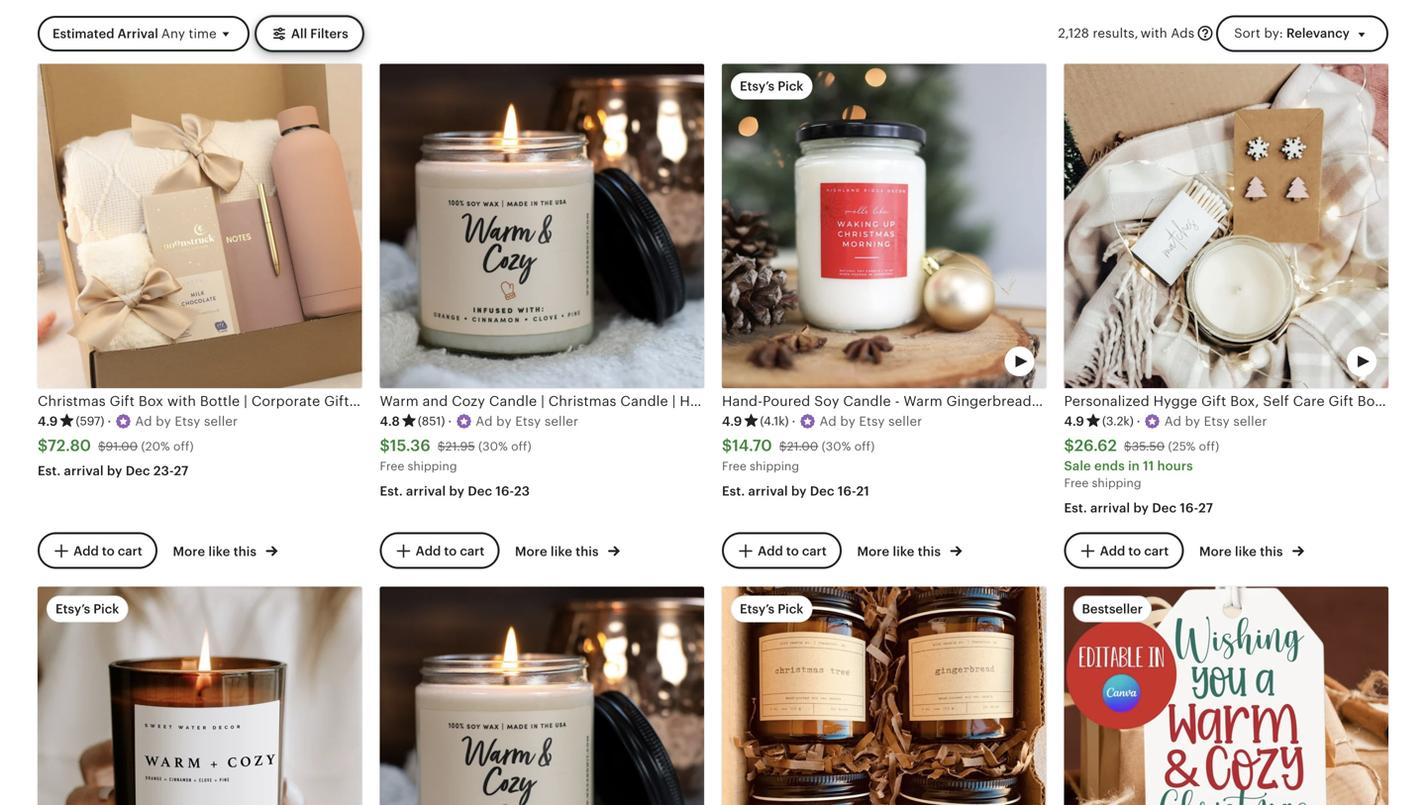 Task type: vqa. For each thing, say whether or not it's contained in the screenshot.
2,128 results,
yes



Task type: describe. For each thing, give the bounding box(es) containing it.
etsy's for first "etsy's pick" link from left
[[55, 602, 90, 617]]

cart for 26.62
[[1145, 544, 1169, 559]]

sort by: relevancy
[[1235, 26, 1350, 41]]

poured
[[763, 393, 811, 409]]

estimated arrival any time
[[53, 26, 217, 41]]

product video element for 26.62
[[1064, 64, 1389, 388]]

pick for warm and cozy soy candle | amber jar candle | christmas candle | holiday candle | winter scented candle | christmas gift | farmhouse decor image
[[93, 602, 119, 617]]

arrival for 15.36
[[406, 484, 446, 499]]

like for 26.62
[[1235, 544, 1257, 559]]

est. for 26.62
[[1064, 501, 1088, 516]]

arrival for 14.70
[[749, 484, 788, 499]]

dec for 15.36
[[468, 484, 493, 499]]

to for 15.36
[[444, 544, 457, 559]]

add to cart for 72.80
[[73, 544, 142, 559]]

cart for 15.36
[[460, 544, 485, 559]]

like for 15.36
[[551, 544, 573, 559]]

this for 15.36
[[576, 544, 599, 559]]

to for 14.70
[[786, 544, 799, 559]]

4.9 for 72.80
[[38, 414, 58, 429]]

christmas gift tag, wishing you a warm & cozy, christmas party favor, winter gift tag, holiday gift idea, editable, teacher, client gift image
[[1064, 587, 1389, 805]]

shipping for 15.36
[[408, 459, 457, 473]]

free for 14.70
[[722, 459, 747, 473]]

est. arrival by dec 16-21
[[722, 484, 870, 499]]

more like this for 15.36
[[515, 544, 602, 559]]

more like this for 14.70
[[857, 544, 944, 559]]

any
[[161, 26, 185, 41]]

this for 26.62
[[1260, 544, 1284, 559]]

hours
[[1158, 458, 1194, 473]]

bestseller
[[1082, 602, 1143, 617]]

21.00
[[787, 440, 819, 453]]

results,
[[1093, 26, 1139, 41]]

add to cart button for 15.36
[[380, 532, 500, 569]]

2 etsy's pick link from the left
[[722, 587, 1047, 805]]

more like this for 72.80
[[173, 544, 260, 559]]

sale
[[1064, 458, 1091, 473]]

-
[[895, 393, 900, 409]]

off) for 72.80
[[173, 440, 194, 453]]

(851)
[[418, 415, 445, 428]]

by for 14.70
[[792, 484, 807, 499]]

add for 72.80
[[73, 544, 99, 559]]

in
[[1128, 458, 1140, 473]]

27 for 23-
[[174, 463, 189, 478]]

21
[[856, 484, 870, 499]]

more like this for 26.62
[[1200, 544, 1287, 559]]

add to cart for 26.62
[[1100, 544, 1169, 559]]

· for 72.80
[[107, 414, 111, 429]]

free inside $ 26.62 $ 35.50 (25% off) sale ends in 11 hours free shipping
[[1064, 476, 1089, 490]]

21.95
[[445, 440, 475, 453]]

all filters
[[291, 26, 348, 41]]

$ 72.80 $ 91.00 (20% off)
[[38, 437, 194, 455]]

time
[[189, 26, 217, 41]]

more for 14.70
[[857, 544, 890, 559]]

1 more like this link from the left
[[173, 540, 278, 561]]

all
[[291, 26, 307, 41]]

hand-
[[722, 393, 763, 409]]

christmas
[[1117, 393, 1185, 409]]

candle
[[843, 393, 891, 409]]

hand-poured soy candle - warm gingerbread "waking up christmas morning"
[[722, 393, 1251, 409]]

15.36
[[390, 437, 431, 455]]

this for 14.70
[[918, 544, 941, 559]]

26.62
[[1075, 437, 1117, 455]]

1 this from the left
[[234, 544, 257, 559]]

(30% for 15.36
[[478, 440, 508, 453]]

1 etsy's pick link from the left
[[38, 587, 362, 805]]

(20%
[[141, 440, 170, 453]]

more for 72.80
[[173, 544, 205, 559]]

23-
[[153, 463, 174, 478]]

off) for 26.62
[[1199, 440, 1220, 453]]

filters
[[310, 26, 348, 41]]

by:
[[1265, 26, 1284, 41]]

1 warm and cozy candle | christmas candle | holiday candle | winter candle | christmas scented candle - 9oz soy candle image from the top
[[380, 64, 704, 388]]

off) for 15.36
[[511, 440, 532, 453]]

up
[[1095, 393, 1113, 409]]

gingerbread
[[947, 393, 1032, 409]]

2 warm and cozy candle | christmas candle | holiday candle | winter candle | christmas scented candle - 9oz soy candle image from the top
[[380, 587, 704, 805]]

· for 26.62
[[1137, 414, 1141, 429]]

add for 26.62
[[1100, 544, 1126, 559]]

warm and cozy soy candle | amber jar candle | christmas candle | holiday candle | winter scented candle | christmas gift | farmhouse decor image
[[38, 587, 362, 805]]

cart for 14.70
[[802, 544, 827, 559]]

more for 15.36
[[515, 544, 548, 559]]

add to cart for 14.70
[[758, 544, 827, 559]]



Task type: locate. For each thing, give the bounding box(es) containing it.
· right (851)
[[448, 414, 452, 429]]

shipping for 14.70
[[750, 459, 799, 473]]

arrival down 'ends'
[[1091, 501, 1131, 516]]

4 · from the left
[[1137, 414, 1141, 429]]

0 horizontal spatial etsy's pick link
[[38, 587, 362, 805]]

1 horizontal spatial etsy's pick link
[[722, 587, 1047, 805]]

4.9 down hand-
[[722, 414, 742, 429]]

arrival
[[64, 463, 104, 478], [406, 484, 446, 499], [749, 484, 788, 499], [1091, 501, 1131, 516]]

more down 'est. arrival by dec 16-27'
[[1200, 544, 1232, 559]]

3 to from the left
[[786, 544, 799, 559]]

$ 26.62 $ 35.50 (25% off) sale ends in 11 hours free shipping
[[1064, 437, 1220, 490]]

est. arrival by dec 16-27
[[1064, 501, 1214, 516]]

this
[[234, 544, 257, 559], [576, 544, 599, 559], [918, 544, 941, 559], [1260, 544, 1284, 559]]

$ inside $ 72.80 $ 91.00 (20% off)
[[98, 440, 106, 453]]

· for 15.36
[[448, 414, 452, 429]]

est. arrival by dec 23-27
[[38, 463, 189, 478]]

ends
[[1095, 458, 1125, 473]]

add to cart for 15.36
[[416, 544, 485, 559]]

to for 26.62
[[1129, 544, 1141, 559]]

like for 72.80
[[209, 544, 230, 559]]

3 · from the left
[[792, 414, 796, 429]]

by down in
[[1134, 501, 1149, 516]]

1 horizontal spatial product video element
[[1064, 64, 1389, 388]]

add for 14.70
[[758, 544, 783, 559]]

1 horizontal spatial 16-
[[838, 484, 857, 499]]

by down $ 72.80 $ 91.00 (20% off)
[[107, 463, 122, 478]]

2 more like this link from the left
[[515, 540, 620, 561]]

like
[[209, 544, 230, 559], [551, 544, 573, 559], [893, 544, 915, 559], [1235, 544, 1257, 559]]

free down 15.36
[[380, 459, 405, 473]]

bestseller link
[[1064, 587, 1389, 805]]

0 horizontal spatial free
[[380, 459, 405, 473]]

by for 26.62
[[1134, 501, 1149, 516]]

shipping inside $ 15.36 $ 21.95 (30% off) free shipping
[[408, 459, 457, 473]]

(597)
[[76, 415, 104, 428]]

3 add to cart button from the left
[[722, 532, 842, 569]]

to down est. arrival by dec 16-21
[[786, 544, 799, 559]]

relevancy
[[1287, 26, 1350, 41]]

product video element
[[722, 64, 1047, 388], [1064, 64, 1389, 388]]

add to cart
[[73, 544, 142, 559], [416, 544, 485, 559], [758, 544, 827, 559], [1100, 544, 1169, 559]]

2 add from the left
[[416, 544, 441, 559]]

16- for 26.62
[[1180, 501, 1199, 516]]

3 off) from the left
[[855, 440, 875, 453]]

cart
[[118, 544, 142, 559], [460, 544, 485, 559], [802, 544, 827, 559], [1145, 544, 1169, 559]]

arrival down $ 15.36 $ 21.95 (30% off) free shipping
[[406, 484, 446, 499]]

more down 23-
[[173, 544, 205, 559]]

cart down est. arrival by dec 16-21
[[802, 544, 827, 559]]

christmas gift box with bottle | corporate gift set |  fall care package | hygge gift box with blanket | personalized gift image
[[38, 64, 362, 388]]

add to cart button for 72.80
[[38, 532, 157, 569]]

dec for 14.70
[[810, 484, 835, 499]]

(30% inside $ 14.70 $ 21.00 (30% off) free shipping
[[822, 440, 851, 453]]

off) up 23 at the bottom left of the page
[[511, 440, 532, 453]]

add to cart button for 14.70
[[722, 532, 842, 569]]

(25%
[[1169, 440, 1196, 453]]

3 add to cart from the left
[[758, 544, 827, 559]]

to for 72.80
[[102, 544, 115, 559]]

free inside $ 15.36 $ 21.95 (30% off) free shipping
[[380, 459, 405, 473]]

add to cart down 'est. arrival by dec 16-27'
[[1100, 544, 1169, 559]]

add to cart down est. arrival by dec 16-21
[[758, 544, 827, 559]]

1 add to cart from the left
[[73, 544, 142, 559]]

2 4.9 from the left
[[722, 414, 742, 429]]

like for 14.70
[[893, 544, 915, 559]]

add down 'est. arrival by dec 16-27'
[[1100, 544, 1126, 559]]

free down sale on the right bottom of page
[[1064, 476, 1089, 490]]

off) inside $ 26.62 $ 35.50 (25% off) sale ends in 11 hours free shipping
[[1199, 440, 1220, 453]]

4 more from the left
[[1200, 544, 1232, 559]]

$ 15.36 $ 21.95 (30% off) free shipping
[[380, 437, 532, 473]]

dec for 26.62
[[1152, 501, 1177, 516]]

3 this from the left
[[918, 544, 941, 559]]

0 horizontal spatial 4.9
[[38, 414, 58, 429]]

arrival down 72.80
[[64, 463, 104, 478]]

1 product video element from the left
[[722, 64, 1047, 388]]

(3.2k)
[[1103, 415, 1134, 428]]

shipping down 14.70
[[750, 459, 799, 473]]

16- down $ 14.70 $ 21.00 (30% off) free shipping
[[838, 484, 857, 499]]

27 for 16-
[[1199, 501, 1214, 516]]

est. down 72.80
[[38, 463, 61, 478]]

etsy's pick link
[[38, 587, 362, 805], [722, 587, 1047, 805]]

4.9
[[38, 414, 58, 429], [722, 414, 742, 429], [1064, 414, 1085, 429]]

1 horizontal spatial (30%
[[822, 440, 851, 453]]

$ 14.70 $ 21.00 (30% off) free shipping
[[722, 437, 875, 473]]

91.00
[[106, 440, 138, 453]]

(30% right 21.00
[[822, 440, 851, 453]]

etsy's pick
[[740, 79, 804, 94], [55, 602, 119, 617], [740, 602, 804, 617]]

27 down $ 26.62 $ 35.50 (25% off) sale ends in 11 hours free shipping
[[1199, 501, 1214, 516]]

add to cart button down est. arrival by dec 16-21
[[722, 532, 842, 569]]

shipping
[[408, 459, 457, 473], [750, 459, 799, 473], [1092, 476, 1142, 490]]

0 vertical spatial warm and cozy candle | christmas candle | holiday candle | winter candle | christmas scented candle - 9oz soy candle image
[[380, 64, 704, 388]]

arrival
[[118, 26, 158, 41]]

1 horizontal spatial shipping
[[750, 459, 799, 473]]

(30% right the 21.95
[[478, 440, 508, 453]]

2 horizontal spatial 4.9
[[1064, 414, 1085, 429]]

2,128
[[1058, 26, 1090, 41]]

11
[[1143, 458, 1154, 473]]

with
[[1141, 26, 1168, 41]]

dec left 23-
[[126, 463, 150, 478]]

free down 14.70
[[722, 459, 747, 473]]

2 horizontal spatial free
[[1064, 476, 1089, 490]]

2 horizontal spatial 16-
[[1180, 501, 1199, 516]]

shipping inside $ 26.62 $ 35.50 (25% off) sale ends in 11 hours free shipping
[[1092, 476, 1142, 490]]

add to cart down est. arrival by dec 23-27
[[73, 544, 142, 559]]

(30% for 14.70
[[822, 440, 851, 453]]

2 like from the left
[[551, 544, 573, 559]]

est. arrival by dec 16-23
[[380, 484, 530, 499]]

off)
[[173, 440, 194, 453], [511, 440, 532, 453], [855, 440, 875, 453], [1199, 440, 1220, 453]]

by down $ 14.70 $ 21.00 (30% off) free shipping
[[792, 484, 807, 499]]

(30% inside $ 15.36 $ 21.95 (30% off) free shipping
[[478, 440, 508, 453]]

by
[[107, 463, 122, 478], [449, 484, 465, 499], [792, 484, 807, 499], [1134, 501, 1149, 516]]

27 down $ 72.80 $ 91.00 (20% off)
[[174, 463, 189, 478]]

estimated
[[53, 26, 114, 41]]

off) right (20%
[[173, 440, 194, 453]]

hand-poured soy candle - warm gingerbread "waking up christmas morning" image
[[722, 64, 1047, 388]]

warm and cozy candle | christmas candle | holiday candle | winter candle | christmas scented candle - 9oz soy candle image
[[380, 64, 704, 388], [380, 587, 704, 805]]

0 horizontal spatial shipping
[[408, 459, 457, 473]]

etsy's pick for first "etsy's pick" link from left
[[55, 602, 119, 617]]

3 more like this link from the left
[[857, 540, 962, 561]]

· right (597)
[[107, 414, 111, 429]]

off) inside $ 14.70 $ 21.00 (30% off) free shipping
[[855, 440, 875, 453]]

free for 15.36
[[380, 459, 405, 473]]

4.9 for 14.70
[[722, 414, 742, 429]]

4 like from the left
[[1235, 544, 1257, 559]]

0 horizontal spatial product video element
[[722, 64, 1047, 388]]

free inside $ 14.70 $ 21.00 (30% off) free shipping
[[722, 459, 747, 473]]

3 add from the left
[[758, 544, 783, 559]]

add for 15.36
[[416, 544, 441, 559]]

1 · from the left
[[107, 414, 111, 429]]

dec left 23 at the bottom left of the page
[[468, 484, 493, 499]]

pick for christmas/holiday candle sampler pack | holiday candle | soy christmas candle | christmas scented candle | handmade | dye free 'image'
[[778, 602, 804, 617]]

free
[[380, 459, 405, 473], [722, 459, 747, 473], [1064, 476, 1089, 490]]

to down 'est. arrival by dec 16-23'
[[444, 544, 457, 559]]

2 · from the left
[[448, 414, 452, 429]]

3 cart from the left
[[802, 544, 827, 559]]

2 add to cart from the left
[[416, 544, 485, 559]]

add to cart button
[[38, 532, 157, 569], [380, 532, 500, 569], [722, 532, 842, 569], [1064, 532, 1184, 569]]

1 horizontal spatial 27
[[1199, 501, 1214, 516]]

1 add from the left
[[73, 544, 99, 559]]

· for 14.70
[[792, 414, 796, 429]]

1 cart from the left
[[118, 544, 142, 559]]

off) up 21
[[855, 440, 875, 453]]

all filters button
[[255, 16, 363, 52]]

3 more from the left
[[857, 544, 890, 559]]

· right (3.2k)
[[1137, 414, 1141, 429]]

ads
[[1171, 26, 1195, 41]]

2 more like this from the left
[[515, 544, 602, 559]]

2 (30% from the left
[[822, 440, 851, 453]]

est. down 14.70
[[722, 484, 745, 499]]

4 more like this from the left
[[1200, 544, 1287, 559]]

etsy's
[[740, 79, 775, 94], [55, 602, 90, 617], [740, 602, 775, 617]]

personalized hygge gift box, self care gift box for her, self care kit, winter gift basket, cozy christmas care package, white elephant image
[[1064, 64, 1389, 388]]

4 add to cart from the left
[[1100, 544, 1169, 559]]

27
[[174, 463, 189, 478], [1199, 501, 1214, 516]]

dec left 21
[[810, 484, 835, 499]]

sort
[[1235, 26, 1261, 41]]

16-
[[496, 484, 514, 499], [838, 484, 857, 499], [1180, 501, 1199, 516]]

2 more from the left
[[515, 544, 548, 559]]

off) inside $ 72.80 $ 91.00 (20% off)
[[173, 440, 194, 453]]

4 more like this link from the left
[[1200, 540, 1305, 561]]

shipping down 15.36
[[408, 459, 457, 473]]

35.50
[[1132, 440, 1165, 453]]

23
[[514, 484, 530, 499]]

16- for 15.36
[[496, 484, 514, 499]]

etsy's pick for first "etsy's pick" link from the right
[[740, 602, 804, 617]]

2 product video element from the left
[[1064, 64, 1389, 388]]

2 horizontal spatial shipping
[[1092, 476, 1142, 490]]

1 to from the left
[[102, 544, 115, 559]]

3 more like this from the left
[[857, 544, 944, 559]]

add to cart button for 26.62
[[1064, 532, 1184, 569]]

christmas/holiday candle sampler pack | holiday candle | soy christmas candle | christmas scented candle | handmade | dye free image
[[722, 587, 1047, 805]]

16- down $ 15.36 $ 21.95 (30% off) free shipping
[[496, 484, 514, 499]]

add down est. arrival by dec 16-21
[[758, 544, 783, 559]]

est. down 15.36
[[380, 484, 403, 499]]

by down $ 15.36 $ 21.95 (30% off) free shipping
[[449, 484, 465, 499]]

2 add to cart button from the left
[[380, 532, 500, 569]]

pick
[[778, 79, 804, 94], [93, 602, 119, 617], [778, 602, 804, 617]]

1 off) from the left
[[173, 440, 194, 453]]

shipping inside $ 14.70 $ 21.00 (30% off) free shipping
[[750, 459, 799, 473]]

with ads
[[1141, 26, 1195, 41]]

more like this link for 26.62
[[1200, 540, 1305, 561]]

1 horizontal spatial free
[[722, 459, 747, 473]]

0 horizontal spatial 16-
[[496, 484, 514, 499]]

1 more from the left
[[173, 544, 205, 559]]

(4.1k)
[[760, 415, 789, 428]]

to
[[102, 544, 115, 559], [444, 544, 457, 559], [786, 544, 799, 559], [1129, 544, 1141, 559]]

4 to from the left
[[1129, 544, 1141, 559]]

by for 15.36
[[449, 484, 465, 499]]

add
[[73, 544, 99, 559], [416, 544, 441, 559], [758, 544, 783, 559], [1100, 544, 1126, 559]]

est. down sale on the right bottom of page
[[1064, 501, 1088, 516]]

4 off) from the left
[[1199, 440, 1220, 453]]

to down est. arrival by dec 23-27
[[102, 544, 115, 559]]

3 4.9 from the left
[[1064, 414, 1085, 429]]

4 this from the left
[[1260, 544, 1284, 559]]

add to cart button down 'est. arrival by dec 16-27'
[[1064, 532, 1184, 569]]

4.9 down "waking
[[1064, 414, 1085, 429]]

cart down 'est. arrival by dec 16-23'
[[460, 544, 485, 559]]

more like this link
[[173, 540, 278, 561], [515, 540, 620, 561], [857, 540, 962, 561], [1200, 540, 1305, 561]]

· right (4.1k) at the bottom right
[[792, 414, 796, 429]]

1 vertical spatial 27
[[1199, 501, 1214, 516]]

2 this from the left
[[576, 544, 599, 559]]

16- down hours
[[1180, 501, 1199, 516]]

$
[[38, 437, 48, 455], [380, 437, 390, 455], [722, 437, 732, 455], [1064, 437, 1075, 455], [98, 440, 106, 453], [438, 440, 445, 453], [779, 440, 787, 453], [1124, 440, 1132, 453]]

1 add to cart button from the left
[[38, 532, 157, 569]]

16- for 14.70
[[838, 484, 857, 499]]

arrival for 26.62
[[1091, 501, 1131, 516]]

more down 21
[[857, 544, 890, 559]]

14.70
[[732, 437, 773, 455]]

4.9 for 26.62
[[1064, 414, 1085, 429]]

cart for 72.80
[[118, 544, 142, 559]]

1 4.9 from the left
[[38, 414, 58, 429]]

add to cart button down 'est. arrival by dec 16-23'
[[380, 532, 500, 569]]

0 vertical spatial 27
[[174, 463, 189, 478]]

est. for 15.36
[[380, 484, 403, 499]]

4 add to cart button from the left
[[1064, 532, 1184, 569]]

est. for 14.70
[[722, 484, 745, 499]]

add down est. arrival by dec 23-27
[[73, 544, 99, 559]]

more like this link for 14.70
[[857, 540, 962, 561]]

off) for 14.70
[[855, 440, 875, 453]]

off) right (25% at the bottom
[[1199, 440, 1220, 453]]

more
[[173, 544, 205, 559], [515, 544, 548, 559], [857, 544, 890, 559], [1200, 544, 1232, 559]]

product video element for 14.70
[[722, 64, 1047, 388]]

72.80
[[48, 437, 91, 455]]

2 off) from the left
[[511, 440, 532, 453]]

1 (30% from the left
[[478, 440, 508, 453]]

1 vertical spatial warm and cozy candle | christmas candle | holiday candle | winter candle | christmas scented candle - 9oz soy candle image
[[380, 587, 704, 805]]

·
[[107, 414, 111, 429], [448, 414, 452, 429], [792, 414, 796, 429], [1137, 414, 1141, 429]]

cart down est. arrival by dec 23-27
[[118, 544, 142, 559]]

more for 26.62
[[1200, 544, 1232, 559]]

add down 'est. arrival by dec 16-23'
[[416, 544, 441, 559]]

2 to from the left
[[444, 544, 457, 559]]

soy
[[815, 393, 840, 409]]

warm
[[904, 393, 943, 409]]

1 horizontal spatial 4.9
[[722, 414, 742, 429]]

to down 'est. arrival by dec 16-27'
[[1129, 544, 1141, 559]]

4 add from the left
[[1100, 544, 1126, 559]]

4 cart from the left
[[1145, 544, 1169, 559]]

off) inside $ 15.36 $ 21.95 (30% off) free shipping
[[511, 440, 532, 453]]

2 cart from the left
[[460, 544, 485, 559]]

dec
[[126, 463, 150, 478], [468, 484, 493, 499], [810, 484, 835, 499], [1152, 501, 1177, 516]]

shipping down 'ends'
[[1092, 476, 1142, 490]]

more like this link for 15.36
[[515, 540, 620, 561]]

1 like from the left
[[209, 544, 230, 559]]

add to cart button down est. arrival by dec 23-27
[[38, 532, 157, 569]]

est.
[[38, 463, 61, 478], [380, 484, 403, 499], [722, 484, 745, 499], [1064, 501, 1088, 516]]

etsy's for first "etsy's pick" link from the right
[[740, 602, 775, 617]]

cart down 'est. arrival by dec 16-27'
[[1145, 544, 1169, 559]]

2,128 results,
[[1058, 26, 1139, 41]]

0 horizontal spatial 27
[[174, 463, 189, 478]]

arrival down $ 14.70 $ 21.00 (30% off) free shipping
[[749, 484, 788, 499]]

more like this
[[173, 544, 260, 559], [515, 544, 602, 559], [857, 544, 944, 559], [1200, 544, 1287, 559]]

4.8
[[380, 414, 400, 429]]

1 more like this from the left
[[173, 544, 260, 559]]

0 horizontal spatial (30%
[[478, 440, 508, 453]]

4.9 up 72.80
[[38, 414, 58, 429]]

dec down hours
[[1152, 501, 1177, 516]]

add to cart down 'est. arrival by dec 16-23'
[[416, 544, 485, 559]]

morning"
[[1189, 393, 1251, 409]]

3 like from the left
[[893, 544, 915, 559]]

(30%
[[478, 440, 508, 453], [822, 440, 851, 453]]

more down 23 at the bottom left of the page
[[515, 544, 548, 559]]

"waking
[[1036, 393, 1091, 409]]



